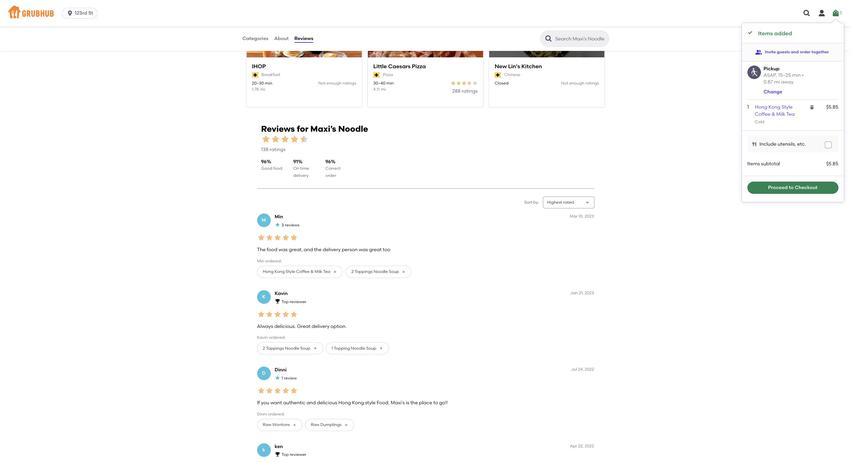 Task type: describe. For each thing, give the bounding box(es) containing it.
authentic
[[283, 401, 306, 406]]

kavin for kavin
[[275, 291, 288, 297]]

raw for raw dumplings
[[311, 423, 320, 428]]

sort by:
[[524, 200, 539, 205]]

ihop link
[[252, 63, 357, 71]]

1 inside main navigation navigation
[[840, 10, 842, 16]]

people icon image
[[756, 49, 763, 56]]

invite guests and order together
[[765, 50, 829, 54]]

items subtotal
[[748, 161, 781, 167]]

coffee inside hong kong style coffee & milk tea
[[755, 111, 771, 117]]

ordered: for you
[[268, 412, 285, 417]]

the
[[257, 247, 266, 253]]

together
[[812, 50, 829, 54]]

items added
[[759, 30, 792, 37]]

on
[[293, 166, 299, 171]]

added
[[775, 30, 792, 37]]

0 horizontal spatial soup
[[300, 346, 311, 351]]

top reviewer for kavin
[[282, 300, 307, 304]]

1 vertical spatial 2 toppings noodle soup button
[[257, 343, 323, 355]]

ordered: for food
[[265, 259, 282, 264]]

save this restaurant button for little
[[466, 17, 478, 29]]

ihop logo image
[[247, 13, 362, 70]]

138 ratings
[[261, 147, 286, 152]]

little caesars pizza link
[[374, 63, 478, 71]]

change button
[[764, 89, 783, 96]]

mar 10, 2023
[[570, 214, 594, 219]]

invite
[[765, 50, 776, 54]]

delicious.
[[274, 324, 296, 330]]

highest
[[547, 200, 563, 205]]

123rd
[[75, 10, 87, 16]]

new lin's kitchen
[[495, 63, 542, 70]]

10,
[[579, 214, 584, 219]]

1.78
[[252, 87, 259, 92]]

3
[[282, 223, 284, 228]]

96 good food
[[261, 159, 282, 171]]

1 vertical spatial 2
[[263, 346, 265, 351]]

0 horizontal spatial the
[[314, 247, 322, 253]]

tea inside button
[[323, 270, 331, 274]]

hong inside items added tooltip
[[755, 104, 768, 110]]

apr
[[570, 444, 577, 449]]

not for new lin's kitchen
[[561, 81, 569, 86]]

items added tooltip
[[742, 19, 844, 202]]

hong kong style coffee & milk tea inside button
[[263, 270, 331, 274]]

1 $5.85 from the top
[[827, 104, 839, 110]]

svg image inside items added tooltip
[[748, 30, 753, 35]]

and for the food was great, and the delivery person was great too
[[304, 247, 313, 253]]

0 vertical spatial toppings
[[355, 270, 373, 274]]

delicious
[[317, 401, 337, 406]]

raw wontons button
[[257, 419, 303, 432]]

4.11
[[374, 87, 380, 92]]

2 was from the left
[[359, 247, 368, 253]]

subscription pass image for little
[[374, 72, 380, 78]]

1 vertical spatial food
[[267, 247, 278, 253]]

apr 22, 2022
[[570, 444, 594, 449]]

1 horizontal spatial the
[[411, 401, 418, 406]]

option.
[[331, 324, 347, 330]]

the food was great, and the delivery person was great too
[[257, 247, 391, 253]]

jan
[[570, 291, 578, 296]]

etc.
[[798, 141, 806, 147]]

dinni for dinni
[[275, 368, 287, 373]]

kong inside items added tooltip
[[769, 104, 781, 110]]

include
[[760, 141, 777, 147]]

order inside button
[[800, 50, 811, 54]]

138
[[261, 147, 269, 152]]

not enough ratings for new lin's kitchen
[[561, 81, 599, 86]]

sort
[[524, 200, 533, 205]]

st
[[88, 10, 93, 16]]

1 vertical spatial to
[[434, 401, 438, 406]]

0 horizontal spatial maxi's
[[311, 124, 336, 134]]

mi for ihop
[[260, 87, 265, 92]]

pickup
[[764, 66, 780, 72]]

20–30 min 1.78 mi
[[252, 81, 272, 92]]

little
[[374, 63, 387, 70]]

new
[[495, 63, 507, 70]]

top reviewer for ken
[[282, 453, 307, 458]]

jul 24, 2022
[[571, 368, 594, 372]]

great
[[369, 247, 382, 253]]

22,
[[578, 444, 584, 449]]

1 horizontal spatial pizza
[[412, 63, 426, 70]]

checkout
[[795, 185, 818, 191]]

123rd st button
[[62, 8, 100, 19]]

jan 21, 2023
[[570, 291, 594, 296]]

coffee inside button
[[296, 270, 310, 274]]

raw dumplings button
[[305, 419, 354, 432]]

hong kong style coffee & milk tea button
[[257, 266, 343, 278]]

96 for 96 correct order
[[326, 159, 331, 165]]

noodle inside button
[[351, 346, 365, 351]]

items for items added
[[759, 30, 773, 37]]

min for little caesars pizza
[[387, 81, 394, 86]]

ihop
[[252, 63, 266, 70]]

0.87
[[764, 79, 773, 85]]

you
[[261, 401, 269, 406]]

min for min ordered:
[[257, 259, 264, 264]]

style inside button
[[286, 270, 295, 274]]

food,
[[377, 401, 390, 406]]

preorder for 11:30am
[[495, 17, 543, 23]]

2 toppings noodle soup for bottommost 2 toppings noodle soup button
[[263, 346, 311, 351]]

0 horizontal spatial toppings
[[266, 346, 284, 351]]

topping
[[334, 346, 350, 351]]

d
[[262, 371, 266, 377]]

reviews for maxi's noodle
[[261, 124, 368, 134]]

new lin's kitchen logo image
[[490, 13, 605, 70]]

30–40 min 4.11 mi
[[374, 81, 394, 92]]

soup for always delicious.  great delivery option.
[[366, 346, 376, 351]]

raw dumplings
[[311, 423, 342, 428]]

asap,
[[764, 72, 778, 78]]

top for ken
[[282, 453, 289, 458]]

new lin's kitchen link
[[495, 63, 599, 71]]

2022 for ken
[[585, 444, 594, 449]]

min inside pickup asap, 15–25 min • 0.87 mi away
[[793, 72, 801, 78]]

by:
[[533, 200, 539, 205]]

want
[[271, 401, 282, 406]]

kitchen
[[522, 63, 542, 70]]

tea inside items added tooltip
[[787, 111, 795, 117]]

1 inside items added tooltip
[[748, 104, 749, 110]]

little caesars pizza
[[374, 63, 426, 70]]

trophy icon image for kavin
[[275, 299, 280, 304]]

little caesars pizza logo image
[[368, 13, 483, 70]]

utensils,
[[778, 141, 796, 147]]

0 vertical spatial 2 toppings noodle soup button
[[346, 266, 412, 278]]

min for min
[[275, 214, 283, 220]]

style inside items added tooltip
[[782, 104, 793, 110]]

kong inside button
[[275, 270, 285, 274]]

m
[[262, 218, 266, 223]]

not enough ratings for ihop
[[318, 81, 357, 86]]

lin's
[[508, 63, 520, 70]]

svg image inside main navigation navigation
[[803, 9, 811, 17]]

96 for 96 good food
[[261, 159, 267, 165]]

good
[[261, 166, 272, 171]]

style
[[365, 401, 376, 406]]

proceed to checkout
[[769, 185, 818, 191]]

person
[[342, 247, 358, 253]]

reviews for reviews for maxi's noodle
[[261, 124, 295, 134]]

hong inside button
[[263, 270, 274, 274]]

min for ihop
[[265, 81, 272, 86]]

not for ihop
[[318, 81, 326, 86]]

to inside 'button'
[[789, 185, 794, 191]]



Task type: vqa. For each thing, say whether or not it's contained in the screenshot.
GRUBHUB inside Grubhub Is Committed To Providing An Environment Free Of Sexual And Other Forms Of Harassment. Accordingly, Those Utilizing Grubhub'S Platform Are Prohibited From Engaging In Sexual Or Other Harassment, And This Prohibition Applies To Delivery Partners And Any Third Party Using The Platform, Including Diners. In Addition, This Policy Applies To Grubhub'S Employees And Any Other Person Who The Delivery Partner May Come Into Contact With While Providing Services. In Many Instances, Committing Acts Of Sexual Or Other Harassment Is Also A Violation Of Law.
no



Task type: locate. For each thing, give the bounding box(es) containing it.
kavin
[[275, 291, 288, 297], [257, 336, 268, 340]]

go!!
[[439, 401, 448, 406]]

96 up correct
[[326, 159, 331, 165]]

1 top reviewer from the top
[[282, 300, 307, 304]]

2 96 from the left
[[326, 159, 331, 165]]

0 vertical spatial delivery
[[293, 173, 309, 178]]

0 horizontal spatial style
[[286, 270, 295, 274]]

delivery left person
[[323, 247, 341, 253]]

1 vertical spatial min
[[257, 259, 264, 264]]

mi right 0.87
[[775, 79, 780, 85]]

svg image left items added
[[748, 30, 753, 35]]

soup right topping at the bottom left of page
[[366, 346, 376, 351]]

svg image
[[803, 9, 811, 17], [748, 30, 753, 35]]

1 vertical spatial milk
[[315, 270, 322, 274]]

place
[[419, 401, 432, 406]]

milk down change button
[[777, 111, 786, 117]]

1 vertical spatial order
[[326, 173, 336, 178]]

subscription pass image down new
[[495, 72, 502, 78]]

0 vertical spatial svg image
[[803, 9, 811, 17]]

2 enough from the left
[[570, 81, 585, 86]]

save this restaurant image
[[468, 19, 476, 27]]

plus icon image inside raw dumplings button
[[344, 424, 348, 428]]

1 horizontal spatial subscription pass image
[[495, 72, 502, 78]]

toppings down kavin  ordered: on the bottom left of page
[[266, 346, 284, 351]]

raw wontons
[[263, 423, 290, 428]]

0 vertical spatial tea
[[787, 111, 795, 117]]

enough
[[327, 81, 342, 86], [570, 81, 585, 86]]

1 vertical spatial toppings
[[266, 346, 284, 351]]

hong up 'cold'
[[755, 104, 768, 110]]

not enough ratings
[[318, 81, 357, 86], [561, 81, 599, 86]]

delivery down "time" in the left of the page
[[293, 173, 309, 178]]

kavin right k
[[275, 291, 288, 297]]

reviewer for ken
[[290, 453, 307, 458]]

0 vertical spatial reviewer
[[290, 300, 307, 304]]

1 vertical spatial reviews
[[261, 124, 295, 134]]

2023 right 21,
[[585, 291, 594, 296]]

2 horizontal spatial soup
[[389, 270, 399, 274]]

0 horizontal spatial dinni
[[257, 412, 267, 417]]

trophy icon image right k
[[275, 299, 280, 304]]

food right the
[[267, 247, 278, 253]]

1 horizontal spatial save this restaurant image
[[589, 19, 597, 27]]

and right guests
[[791, 50, 799, 54]]

was left great
[[359, 247, 368, 253]]

1 review
[[282, 376, 297, 381]]

trophy icon image down the ken
[[275, 452, 280, 458]]

1 vertical spatial ordered:
[[269, 336, 286, 340]]

mi inside 30–40 min 4.11 mi
[[381, 87, 386, 92]]

mi right 4.11
[[381, 87, 386, 92]]

96 inside 96 good food
[[261, 159, 267, 165]]

svg image
[[818, 9, 826, 17], [832, 9, 840, 17], [67, 10, 73, 17], [810, 105, 815, 110], [752, 142, 757, 147], [827, 143, 831, 147]]

11:30am
[[524, 17, 543, 23]]

0 vertical spatial coffee
[[755, 111, 771, 117]]

soup down too
[[389, 270, 399, 274]]

min down the
[[257, 259, 264, 264]]

20–30
[[252, 81, 264, 86]]

1 vertical spatial $5.85
[[827, 161, 839, 167]]

delivery
[[293, 173, 309, 178], [323, 247, 341, 253], [312, 324, 330, 330]]

2 not enough ratings from the left
[[561, 81, 599, 86]]

min inside 30–40 min 4.11 mi
[[387, 81, 394, 86]]

0 vertical spatial 2
[[352, 270, 354, 274]]

delivery right great
[[312, 324, 330, 330]]

for for reviews
[[297, 124, 309, 134]]

great,
[[289, 247, 303, 253]]

save this restaurant image for new lin's kitchen
[[589, 19, 597, 27]]

1 2023 from the top
[[585, 214, 594, 219]]

order left together
[[800, 50, 811, 54]]

kavin for kavin  ordered:
[[257, 336, 268, 340]]

2 horizontal spatial mi
[[775, 79, 780, 85]]

to right 'proceed'
[[789, 185, 794, 191]]

1 horizontal spatial 2 toppings noodle soup
[[352, 270, 399, 274]]

for up 91
[[297, 124, 309, 134]]

1 horizontal spatial 96
[[326, 159, 331, 165]]

svg image inside 1 button
[[832, 9, 840, 17]]

2022 for dinni
[[585, 368, 594, 372]]

raw
[[263, 423, 272, 428], [311, 423, 320, 428]]

2023 for always delicious.  great delivery option.
[[585, 291, 594, 296]]

ken
[[275, 444, 283, 450]]

2 toppings noodle soup button down great
[[346, 266, 412, 278]]

0 horizontal spatial tea
[[323, 270, 331, 274]]

1 vertical spatial reviewer
[[290, 453, 307, 458]]

& down change button
[[772, 111, 776, 117]]

time
[[300, 166, 309, 171]]

91
[[293, 159, 298, 165]]

0 horizontal spatial 2 toppings noodle soup
[[263, 346, 311, 351]]

2022 right the 22,
[[585, 444, 594, 449]]

0 horizontal spatial coffee
[[296, 270, 310, 274]]

not down new lin's kitchen link
[[561, 81, 569, 86]]

food inside 96 good food
[[273, 166, 282, 171]]

1 topping noodle soup button
[[326, 343, 389, 355]]

kavin down always
[[257, 336, 268, 340]]

0 vertical spatial trophy icon image
[[275, 299, 280, 304]]

top reviewer
[[282, 300, 307, 304], [282, 453, 307, 458]]

2 horizontal spatial min
[[793, 72, 801, 78]]

0 horizontal spatial save this restaurant button
[[344, 17, 357, 29]]

not down ihop link
[[318, 81, 326, 86]]

reviews button
[[294, 27, 314, 51]]

0 horizontal spatial save this restaurant image
[[346, 19, 354, 27]]

and right great,
[[304, 247, 313, 253]]

& down the food was great, and the delivery person was great too
[[311, 270, 314, 274]]

1 save this restaurant button from the left
[[344, 17, 357, 29]]

1 vertical spatial dinni
[[257, 412, 267, 417]]

1 horizontal spatial toppings
[[355, 270, 373, 274]]

2 vertical spatial hong
[[339, 401, 351, 406]]

plus icon image inside the hong kong style coffee & milk tea button
[[333, 270, 337, 274]]

1 vertical spatial and
[[304, 247, 313, 253]]

great
[[297, 324, 311, 330]]

0 horizontal spatial not enough ratings
[[318, 81, 357, 86]]

save this restaurant image for ihop
[[346, 19, 354, 27]]

ordered: up the raw wontons
[[268, 412, 285, 417]]

1 vertical spatial &
[[311, 270, 314, 274]]

food right good
[[273, 166, 282, 171]]

1 horizontal spatial svg image
[[803, 9, 811, 17]]

Sort by: field
[[547, 200, 574, 206]]

0 horizontal spatial hong kong style coffee & milk tea
[[263, 270, 331, 274]]

plus icon image for raw dumplings button
[[344, 424, 348, 428]]

1 button
[[832, 7, 842, 19]]

1 not from the left
[[318, 81, 326, 86]]

delivery for always delicious.  great delivery option.
[[312, 324, 330, 330]]

hong kong style coffee & milk tea link
[[755, 104, 795, 117]]

1 vertical spatial tea
[[323, 270, 331, 274]]

1 horizontal spatial save this restaurant button
[[466, 17, 478, 29]]

top reviewer down the ken
[[282, 453, 307, 458]]

wontons
[[272, 423, 290, 428]]

2 down person
[[352, 270, 354, 274]]

2023 right 10,
[[585, 214, 594, 219]]

2 2023 from the top
[[585, 291, 594, 296]]

min
[[793, 72, 801, 78], [265, 81, 272, 86], [387, 81, 394, 86]]

1 raw from the left
[[263, 423, 272, 428]]

reviews inside button
[[295, 36, 314, 41]]

mi inside 20–30 min 1.78 mi
[[260, 87, 265, 92]]

for left 11:30am
[[516, 17, 523, 23]]

1 not enough ratings from the left
[[318, 81, 357, 86]]

min down breakfast on the left of page
[[265, 81, 272, 86]]

2 down kavin  ordered: on the bottom left of page
[[263, 346, 265, 351]]

invite guests and order together button
[[756, 46, 829, 58]]

svg image inside 123rd st button
[[67, 10, 73, 17]]

reviewer
[[290, 300, 307, 304], [290, 453, 307, 458]]

top down the ken
[[282, 453, 289, 458]]

min left •
[[793, 72, 801, 78]]

0 vertical spatial top
[[282, 300, 289, 304]]

plus icon image for raw wontons button
[[293, 424, 297, 428]]

and inside button
[[791, 50, 799, 54]]

food
[[273, 166, 282, 171], [267, 247, 278, 253]]

plus icon image for the hong kong style coffee & milk tea button
[[333, 270, 337, 274]]

kong left style
[[352, 401, 364, 406]]

1 vertical spatial kong
[[275, 270, 285, 274]]

1 vertical spatial hong kong style coffee & milk tea
[[263, 270, 331, 274]]

highest rated
[[547, 200, 574, 205]]

1 vertical spatial hong
[[263, 270, 274, 274]]

1 horizontal spatial 2
[[352, 270, 354, 274]]

hong down min ordered: on the left bottom of the page
[[263, 270, 274, 274]]

search icon image
[[545, 35, 553, 43]]

2 vertical spatial kong
[[352, 401, 364, 406]]

1 horizontal spatial tea
[[787, 111, 795, 117]]

123rd st
[[75, 10, 93, 16]]

dinni for dinni ordered:
[[257, 412, 267, 417]]

raw for raw wontons
[[263, 423, 272, 428]]

delivery for 91 on time delivery
[[293, 173, 309, 178]]

coffee up 'cold'
[[755, 111, 771, 117]]

reviewer for kavin
[[290, 300, 307, 304]]

plus icon image inside raw wontons button
[[293, 424, 297, 428]]

mi inside pickup asap, 15–25 min • 0.87 mi away
[[775, 79, 780, 85]]

min right '30–40'
[[387, 81, 394, 86]]

2 trophy icon image from the top
[[275, 452, 280, 458]]

enough for ihop
[[327, 81, 342, 86]]

milk inside button
[[315, 270, 322, 274]]

1 top from the top
[[282, 300, 289, 304]]

main navigation navigation
[[0, 0, 852, 27]]

svg image left 1 button
[[803, 9, 811, 17]]

pickup asap, 15–25 min • 0.87 mi away
[[764, 66, 804, 85]]

plus icon image inside 1 topping noodle soup button
[[379, 347, 383, 351]]

subtotal
[[762, 161, 781, 167]]

1 vertical spatial style
[[286, 270, 295, 274]]

toppings down great
[[355, 270, 373, 274]]

subscription pass image
[[374, 72, 380, 78], [495, 72, 502, 78]]

1 vertical spatial delivery
[[323, 247, 341, 253]]

reviews right about
[[295, 36, 314, 41]]

1 horizontal spatial maxi's
[[391, 401, 405, 406]]

0 horizontal spatial min
[[257, 259, 264, 264]]

k
[[263, 448, 265, 453]]

0 horizontal spatial kong
[[275, 270, 285, 274]]

0 vertical spatial ordered:
[[265, 259, 282, 264]]

breakfast
[[262, 72, 280, 77]]

maxi's
[[311, 124, 336, 134], [391, 401, 405, 406]]

2 subscription pass image from the left
[[495, 72, 502, 78]]

3 save this restaurant button from the left
[[587, 17, 599, 29]]

1 vertical spatial trophy icon image
[[275, 452, 280, 458]]

hong kong style coffee & milk tea inside items added tooltip
[[755, 104, 795, 117]]

2
[[352, 270, 354, 274], [263, 346, 265, 351]]

1 horizontal spatial enough
[[570, 81, 585, 86]]

the right is at the bottom left of the page
[[411, 401, 418, 406]]

raw inside button
[[311, 423, 320, 428]]

1 horizontal spatial was
[[359, 247, 368, 253]]

2 raw from the left
[[311, 423, 320, 428]]

hong kong style coffee & milk tea down change button
[[755, 104, 795, 117]]

2 toppings noodle soup down kavin  ordered: on the bottom left of page
[[263, 346, 311, 351]]

tea
[[787, 111, 795, 117], [323, 270, 331, 274]]

3 reviews
[[282, 223, 300, 228]]

rated
[[564, 200, 574, 205]]

trophy icon image
[[275, 299, 280, 304], [275, 452, 280, 458]]

24,
[[578, 368, 584, 372]]

save this restaurant button for new
[[587, 17, 599, 29]]

0 vertical spatial &
[[772, 111, 776, 117]]

&
[[772, 111, 776, 117], [311, 270, 314, 274]]

0 vertical spatial hong kong style coffee & milk tea
[[755, 104, 795, 117]]

2 save this restaurant button from the left
[[466, 17, 478, 29]]

dumplings
[[321, 423, 342, 428]]

tea down the food was great, and the delivery person was great too
[[323, 270, 331, 274]]

plus icon image for 1 topping noodle soup button
[[379, 347, 383, 351]]

order inside 96 correct order
[[326, 173, 336, 178]]

0 vertical spatial $5.85
[[827, 104, 839, 110]]

soup inside button
[[366, 346, 376, 351]]

pizza down little
[[383, 72, 393, 77]]

dinni
[[275, 368, 287, 373], [257, 412, 267, 417]]

1 2022 from the top
[[585, 368, 594, 372]]

1 vertical spatial top
[[282, 453, 289, 458]]

dinni up 1 review
[[275, 368, 287, 373]]

2 horizontal spatial kong
[[769, 104, 781, 110]]

min ordered:
[[257, 259, 282, 264]]

milk down the food was great, and the delivery person was great too
[[315, 270, 322, 274]]

coffee
[[755, 111, 771, 117], [296, 270, 310, 274]]

0 vertical spatial for
[[516, 17, 523, 23]]

1 horizontal spatial coffee
[[755, 111, 771, 117]]

categories button
[[242, 27, 269, 51]]

2 horizontal spatial save this restaurant button
[[587, 17, 599, 29]]

2 not from the left
[[561, 81, 569, 86]]

kong down change button
[[769, 104, 781, 110]]

0 vertical spatial 2022
[[585, 368, 594, 372]]

caret down icon image
[[585, 200, 590, 206]]

milk
[[777, 111, 786, 117], [315, 270, 322, 274]]

top for kavin
[[282, 300, 289, 304]]

away
[[781, 79, 794, 85]]

0 horizontal spatial pizza
[[383, 72, 393, 77]]

plus icon image
[[333, 270, 337, 274], [402, 270, 406, 274], [313, 347, 317, 351], [379, 347, 383, 351], [293, 424, 297, 428], [344, 424, 348, 428]]

0 vertical spatial 2 toppings noodle soup
[[352, 270, 399, 274]]

0 horizontal spatial to
[[434, 401, 438, 406]]

about
[[274, 36, 289, 41]]

review
[[284, 376, 297, 381]]

15–25
[[779, 72, 791, 78]]

1 vertical spatial 2022
[[585, 444, 594, 449]]

1 horizontal spatial hong kong style coffee & milk tea
[[755, 104, 795, 117]]

& inside button
[[311, 270, 314, 274]]

288 ratings
[[452, 88, 478, 94]]

raw left dumplings
[[311, 423, 320, 428]]

1 vertical spatial top reviewer
[[282, 453, 307, 458]]

top
[[282, 300, 289, 304], [282, 453, 289, 458]]

caesars
[[388, 63, 411, 70]]

to
[[789, 185, 794, 191], [434, 401, 438, 406]]

raw down dinni ordered:
[[263, 423, 272, 428]]

2 toppings noodle soup for the top 2 toppings noodle soup button
[[352, 270, 399, 274]]

items left the added
[[759, 30, 773, 37]]

dinni down you
[[257, 412, 267, 417]]

0 horizontal spatial milk
[[315, 270, 322, 274]]

2 toppings noodle soup button down kavin  ordered: on the bottom left of page
[[257, 343, 323, 355]]

0 vertical spatial style
[[782, 104, 793, 110]]

enough for new lin's kitchen
[[570, 81, 585, 86]]

hong right the delicious
[[339, 401, 351, 406]]

& inside items added tooltip
[[772, 111, 776, 117]]

2 toppings noodle soup down great
[[352, 270, 399, 274]]

reviews
[[285, 223, 300, 228]]

items left subtotal
[[748, 161, 760, 167]]

0 horizontal spatial kavin
[[257, 336, 268, 340]]

preorder
[[495, 17, 515, 23]]

style down change button
[[782, 104, 793, 110]]

items for items subtotal
[[748, 161, 760, 167]]

1 vertical spatial 2023
[[585, 291, 594, 296]]

tea up utensils,
[[787, 111, 795, 117]]

1 vertical spatial kavin
[[257, 336, 268, 340]]

1 enough from the left
[[327, 81, 342, 86]]

was left great,
[[279, 247, 288, 253]]

0 vertical spatial to
[[789, 185, 794, 191]]

save this restaurant image
[[346, 19, 354, 27], [589, 19, 597, 27]]

30–40
[[374, 81, 386, 86]]

top reviewer up always delicious.  great delivery option. at the left bottom of the page
[[282, 300, 307, 304]]

1 horizontal spatial soup
[[366, 346, 376, 351]]

always delicious.  great delivery option.
[[257, 324, 347, 330]]

1 subscription pass image from the left
[[374, 72, 380, 78]]

soup down great
[[300, 346, 311, 351]]

ordered: down the
[[265, 259, 282, 264]]

mar
[[570, 214, 578, 219]]

0 horizontal spatial &
[[311, 270, 314, 274]]

pizza right caesars
[[412, 63, 426, 70]]

91 on time delivery
[[293, 159, 309, 178]]

96 up good
[[261, 159, 267, 165]]

subscription pass image
[[252, 72, 259, 78]]

categories
[[243, 36, 269, 41]]

subscription pass image up '30–40'
[[374, 72, 380, 78]]

2 2022 from the top
[[585, 444, 594, 449]]

2 toppings noodle soup
[[352, 270, 399, 274], [263, 346, 311, 351]]

hong kong style coffee & milk tea down great,
[[263, 270, 331, 274]]

chinese
[[505, 72, 521, 77]]

Search Maxi's Noodle search field
[[555, 36, 607, 42]]

milk inside items added tooltip
[[777, 111, 786, 117]]

2 top from the top
[[282, 453, 289, 458]]

soup for the food was great, and the delivery person was great too
[[389, 270, 399, 274]]

1 horizontal spatial for
[[516, 17, 523, 23]]

if
[[257, 401, 260, 406]]

2 $5.85 from the top
[[827, 161, 839, 167]]

coffee down great,
[[296, 270, 310, 274]]

1
[[840, 10, 842, 16], [748, 104, 749, 110], [332, 346, 333, 351], [282, 376, 283, 381]]

1 vertical spatial maxi's
[[391, 401, 405, 406]]

style down great,
[[286, 270, 295, 274]]

1 horizontal spatial hong
[[339, 401, 351, 406]]

1 horizontal spatial raw
[[311, 423, 320, 428]]

1 vertical spatial coffee
[[296, 270, 310, 274]]

for for preorder
[[516, 17, 523, 23]]

2 vertical spatial and
[[307, 401, 316, 406]]

min inside 20–30 min 1.78 mi
[[265, 81, 272, 86]]

1 vertical spatial items
[[748, 161, 760, 167]]

and left the delicious
[[307, 401, 316, 406]]

for
[[516, 17, 523, 23], [297, 124, 309, 134]]

1 trophy icon image from the top
[[275, 299, 280, 304]]

2 top reviewer from the top
[[282, 453, 307, 458]]

is
[[406, 401, 409, 406]]

order down correct
[[326, 173, 336, 178]]

subscription pass image for new
[[495, 72, 502, 78]]

1 reviewer from the top
[[290, 300, 307, 304]]

pickup icon image
[[748, 65, 761, 79]]

reviews for reviews
[[295, 36, 314, 41]]

to left go!!
[[434, 401, 438, 406]]

reviews up the 138 ratings
[[261, 124, 295, 134]]

kong down min ordered: on the left bottom of the page
[[275, 270, 285, 274]]

1 96 from the left
[[261, 159, 267, 165]]

trophy icon image for ken
[[275, 452, 280, 458]]

ordered: for delicious.
[[269, 336, 286, 340]]

21,
[[579, 291, 584, 296]]

delivery inside 91 on time delivery
[[293, 173, 309, 178]]

0 vertical spatial food
[[273, 166, 282, 171]]

top right k
[[282, 300, 289, 304]]

2 reviewer from the top
[[290, 453, 307, 458]]

1 horizontal spatial min
[[387, 81, 394, 86]]

2022 right 24,
[[585, 368, 594, 372]]

0 horizontal spatial subscription pass image
[[374, 72, 380, 78]]

1 save this restaurant image from the left
[[346, 19, 354, 27]]

the right great,
[[314, 247, 322, 253]]

2 save this restaurant image from the left
[[589, 19, 597, 27]]

mi right 1.78
[[260, 87, 265, 92]]

proceed
[[769, 185, 788, 191]]

2 vertical spatial delivery
[[312, 324, 330, 330]]

96 inside 96 correct order
[[326, 159, 331, 165]]

and for if you want authentic and delicious hong kong style food, maxi's is the place to go!!
[[307, 401, 316, 406]]

change
[[764, 89, 783, 95]]

star icon image
[[451, 81, 456, 86], [456, 81, 462, 86], [462, 81, 467, 86], [467, 81, 473, 86], [467, 81, 473, 86], [473, 81, 478, 86], [261, 135, 271, 144], [271, 135, 280, 144], [280, 135, 290, 144], [290, 135, 299, 144], [299, 135, 309, 144], [299, 135, 309, 144], [275, 222, 280, 228], [257, 234, 265, 242], [265, 234, 273, 242], [273, 234, 282, 242], [282, 234, 290, 242], [290, 234, 298, 242], [257, 311, 265, 319], [265, 311, 273, 319], [273, 311, 282, 319], [282, 311, 290, 319], [290, 311, 298, 319], [275, 376, 280, 381], [257, 387, 265, 395], [265, 387, 273, 395], [273, 387, 282, 395], [282, 387, 290, 395], [290, 387, 298, 395]]

1 horizontal spatial to
[[789, 185, 794, 191]]

1 vertical spatial 2 toppings noodle soup
[[263, 346, 311, 351]]

pizza
[[412, 63, 426, 70], [383, 72, 393, 77]]

min up 3
[[275, 214, 283, 220]]

1 topping noodle soup
[[332, 346, 376, 351]]

raw inside button
[[263, 423, 272, 428]]

if you want authentic and delicious hong kong style food, maxi's is the place to go!!
[[257, 401, 448, 406]]

1 was from the left
[[279, 247, 288, 253]]

0 horizontal spatial hong
[[263, 270, 274, 274]]

mi for little caesars pizza
[[381, 87, 386, 92]]

ordered: down delicious.
[[269, 336, 286, 340]]

2023 for the food was great, and the delivery person was great too
[[585, 214, 594, 219]]



